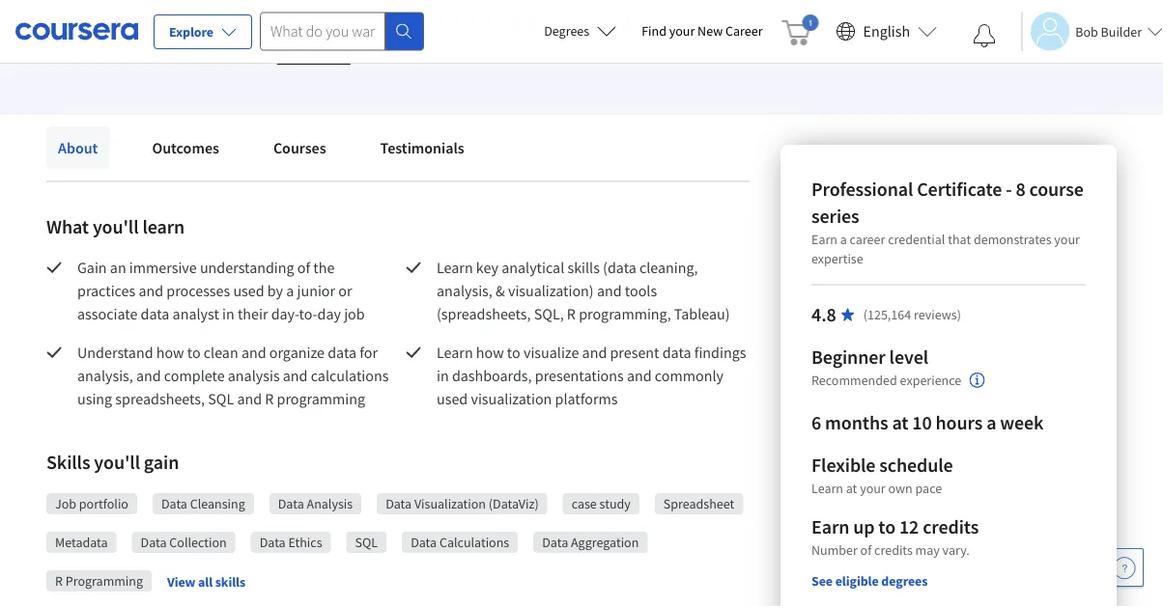 Task type: describe. For each thing, give the bounding box(es) containing it.
a inside gain an immersive understanding of the practices and processes used by a junior or associate data analyst in their day-to-day job
[[286, 281, 294, 301]]

included
[[46, 47, 103, 67]]

view
[[167, 574, 196, 591]]

your inside professional certificate - 8 course series earn a career credential that demonstrates your expertise
[[1055, 231, 1080, 248]]

level
[[890, 346, 929, 370]]

explore button
[[154, 14, 252, 49]]

months
[[825, 411, 889, 435]]

1 horizontal spatial credits
[[923, 516, 979, 540]]

degrees
[[544, 22, 590, 40]]

learn
[[142, 215, 185, 239]]

experience
[[900, 373, 962, 390]]

english
[[864, 22, 911, 41]]

visualization
[[415, 496, 486, 513]]

analysis
[[228, 366, 280, 386]]

programming,
[[579, 304, 671, 324]]

to for 12
[[879, 516, 896, 540]]

pace
[[916, 480, 943, 498]]

flexible schedule learn at your own pace
[[812, 454, 954, 498]]

how for learn
[[476, 343, 504, 362]]

courses link
[[262, 127, 338, 169]]

to for visualize
[[507, 343, 521, 362]]

tableau)
[[675, 304, 730, 324]]

how for understand
[[156, 343, 184, 362]]

may
[[916, 542, 940, 560]]

show notifications image
[[973, 24, 997, 47]]

visualization
[[471, 390, 552, 409]]

data for data ethics
[[260, 534, 286, 552]]

2 vertical spatial r
[[55, 573, 63, 591]]

number of credits may vary.
[[812, 542, 970, 560]]

programming
[[65, 573, 143, 591]]

data cleansing
[[161, 496, 245, 513]]

in inside gain an immersive understanding of the practices and processes used by a junior or associate data analyst in their day-to-day job
[[222, 304, 235, 324]]

degrees
[[882, 573, 928, 591]]

cleansing
[[190, 496, 245, 513]]

career
[[726, 22, 763, 40]]

outcomes link
[[141, 127, 231, 169]]

skills inside button
[[215, 574, 246, 591]]

professional
[[812, 177, 914, 202]]

0 vertical spatial your
[[670, 22, 695, 40]]

and up spreadsheets,
[[136, 366, 161, 386]]

used inside gain an immersive understanding of the practices and processes used by a junior or associate data analyst in their day-to-day job
[[233, 281, 264, 301]]

and up analysis
[[242, 343, 266, 362]]

and inside learn key analytical skills (data cleaning, analysis, & visualization) and tools (spreadsheets, sql, r programming, tableau)
[[597, 281, 622, 301]]

spreadsheet
[[664, 496, 735, 513]]

beginner
[[812, 346, 886, 370]]

of inside gain an immersive understanding of the practices and processes used by a junior or associate data analyst in their day-to-day job
[[297, 258, 310, 277]]

immersive
[[129, 258, 197, 277]]

gain
[[144, 451, 179, 475]]

by
[[268, 281, 283, 301]]

up
[[854, 516, 875, 540]]

and down analysis
[[237, 390, 262, 409]]

clean
[[204, 343, 238, 362]]

earn inside professional certificate - 8 course series earn a career credential that demonstrates your expertise
[[812, 231, 838, 248]]

collection
[[169, 534, 227, 552]]

and up presentations
[[582, 343, 607, 362]]

data for learn
[[663, 343, 692, 362]]

using
[[77, 390, 112, 409]]

data analysis
[[278, 496, 353, 513]]

(125,164
[[864, 306, 912, 324]]

own
[[889, 480, 913, 498]]

data for data cleansing
[[161, 496, 187, 513]]

calculations
[[440, 534, 510, 552]]

analyst
[[173, 304, 219, 324]]

presentations
[[535, 366, 624, 386]]

analysis
[[307, 496, 353, 513]]

view all skills
[[167, 574, 246, 591]]

learn inside flexible schedule learn at your own pace
[[812, 480, 844, 498]]

and down organize
[[283, 366, 308, 386]]

you'll for skills
[[94, 451, 140, 475]]

your inside flexible schedule learn at your own pace
[[860, 480, 886, 498]]

shopping cart: 1 item image
[[782, 14, 819, 45]]

associate
[[77, 304, 138, 324]]

data calculations
[[411, 534, 510, 552]]

complete
[[164, 366, 225, 386]]

all
[[198, 574, 213, 591]]

new
[[698, 22, 723, 40]]

skills inside learn key analytical skills (data cleaning, analysis, & visualization) and tools (spreadsheets, sql, r programming, tableau)
[[568, 258, 600, 277]]

bob
[[1076, 23, 1099, 40]]

demonstrates
[[974, 231, 1052, 248]]

skills
[[46, 451, 90, 475]]

information about difficulty level pre-requisites. image
[[970, 373, 985, 389]]

coursera image
[[15, 16, 138, 47]]

present
[[610, 343, 660, 362]]

an
[[110, 258, 126, 277]]

spreadsheets,
[[115, 390, 205, 409]]

-
[[1006, 177, 1013, 202]]

about
[[58, 138, 98, 158]]

and inside gain an immersive understanding of the practices and processes used by a junior or associate data analyst in their day-to-day job
[[139, 281, 163, 301]]

expertise
[[812, 250, 864, 268]]

hours
[[936, 411, 983, 435]]

earn up to 12 credits
[[812, 516, 979, 540]]

course
[[1030, 177, 1084, 202]]

practices
[[77, 281, 136, 301]]

tools
[[625, 281, 657, 301]]

see eligible degrees button
[[812, 572, 928, 592]]

series
[[812, 204, 860, 229]]

data visualization (dataviz)
[[386, 496, 539, 513]]

data for data aggregation
[[542, 534, 569, 552]]

bob builder button
[[1022, 12, 1164, 51]]

r inside learn key analytical skills (data cleaning, analysis, & visualization) and tools (spreadsheets, sql, r programming, tableau)
[[567, 304, 576, 324]]

the
[[313, 258, 335, 277]]

view all skills button
[[167, 573, 246, 592]]

processes
[[167, 281, 230, 301]]

2 earn from the top
[[812, 516, 850, 540]]

portfolio
[[79, 496, 128, 513]]

at inside flexible schedule learn at your own pace
[[846, 480, 858, 498]]



Task type: locate. For each thing, give the bounding box(es) containing it.
0 vertical spatial credits
[[923, 516, 979, 540]]

see
[[812, 573, 833, 591]]

data inside learn how to visualize and present data findings in dashboards, presentations and commonly used visualization platforms
[[663, 343, 692, 362]]

week
[[1001, 411, 1044, 435]]

degrees button
[[529, 10, 632, 52]]

sql,
[[534, 304, 564, 324]]

learn inside learn key analytical skills (data cleaning, analysis, & visualization) and tools (spreadsheets, sql, r programming, tableau)
[[437, 258, 473, 277]]

in
[[222, 304, 235, 324], [437, 366, 449, 386]]

used
[[233, 281, 264, 301], [437, 390, 468, 409]]

data left analyst
[[141, 304, 170, 324]]

to left 12
[[879, 516, 896, 540]]

sql
[[208, 390, 234, 409], [355, 534, 378, 552]]

a
[[841, 231, 847, 248], [286, 281, 294, 301], [987, 411, 997, 435]]

0 vertical spatial skills
[[568, 258, 600, 277]]

to up dashboards,
[[507, 343, 521, 362]]

analysis, inside 'understand how to clean and organize data for analysis, and complete analysis and calculations using spreadsheets, sql and r programming'
[[77, 366, 133, 386]]

1 vertical spatial credits
[[875, 542, 913, 560]]

0 horizontal spatial a
[[286, 281, 294, 301]]

schedule
[[880, 454, 954, 478]]

included with
[[46, 47, 138, 67]]

findings
[[695, 343, 747, 362]]

1 vertical spatial analysis,
[[77, 366, 133, 386]]

cleaning,
[[640, 258, 698, 277]]

see eligible degrees
[[812, 573, 928, 591]]

find your new career link
[[632, 19, 773, 43]]

•
[[264, 46, 269, 67]]

to inside learn how to visualize and present data findings in dashboards, presentations and commonly used visualization platforms
[[507, 343, 521, 362]]

data down visualization
[[411, 534, 437, 552]]

calculations
[[311, 366, 389, 386]]

data for data collection
[[141, 534, 167, 552]]

sql right ethics
[[355, 534, 378, 552]]

data up data collection
[[161, 496, 187, 513]]

2 horizontal spatial to
[[879, 516, 896, 540]]

0 horizontal spatial at
[[846, 480, 858, 498]]

r
[[567, 304, 576, 324], [265, 390, 274, 409], [55, 573, 63, 591]]

aggregation
[[571, 534, 639, 552]]

2 horizontal spatial your
[[1055, 231, 1080, 248]]

0 horizontal spatial skills
[[215, 574, 246, 591]]

1 vertical spatial r
[[265, 390, 274, 409]]

0 vertical spatial of
[[297, 258, 310, 277]]

0 horizontal spatial credits
[[875, 542, 913, 560]]

data ethics
[[260, 534, 322, 552]]

1 vertical spatial used
[[437, 390, 468, 409]]

with
[[106, 47, 135, 67]]

certificate
[[917, 177, 1003, 202]]

find
[[642, 22, 667, 40]]

eligible
[[836, 573, 879, 591]]

2 how from the left
[[476, 343, 504, 362]]

a left week
[[987, 411, 997, 435]]

0 horizontal spatial of
[[297, 258, 310, 277]]

to-
[[299, 304, 318, 324]]

data for data analysis
[[278, 496, 304, 513]]

data inside 'understand how to clean and organize data for analysis, and complete analysis and calculations using spreadsheets, sql and r programming'
[[328, 343, 357, 362]]

earn up "number"
[[812, 516, 850, 540]]

study
[[600, 496, 631, 513]]

a inside professional certificate - 8 course series earn a career credential that demonstrates your expertise
[[841, 231, 847, 248]]

credits
[[923, 516, 979, 540], [875, 542, 913, 560]]

1 vertical spatial at
[[846, 480, 858, 498]]

recommended
[[812, 373, 898, 390]]

gain
[[77, 258, 107, 277]]

data up data ethics
[[278, 496, 304, 513]]

learn inside learn how to visualize and present data findings in dashboards, presentations and commonly used visualization platforms
[[437, 343, 473, 362]]

find your new career
[[642, 22, 763, 40]]

earn up expertise
[[812, 231, 838, 248]]

data left collection
[[141, 534, 167, 552]]

2 horizontal spatial a
[[987, 411, 997, 435]]

learn left the key
[[437, 258, 473, 277]]

you'll up portfolio
[[94, 451, 140, 475]]

job portfolio
[[55, 496, 128, 513]]

0 vertical spatial sql
[[208, 390, 234, 409]]

0 vertical spatial used
[[233, 281, 264, 301]]

that
[[948, 231, 971, 248]]

sql inside 'understand how to clean and organize data for analysis, and complete analysis and calculations using spreadsheets, sql and r programming'
[[208, 390, 234, 409]]

data collection
[[141, 534, 227, 552]]

data for data calculations
[[411, 534, 437, 552]]

you'll for what
[[93, 215, 139, 239]]

&
[[496, 281, 505, 301]]

data for data visualization (dataviz)
[[386, 496, 412, 513]]

skills right all
[[215, 574, 246, 591]]

you'll up "an"
[[93, 215, 139, 239]]

used down dashboards,
[[437, 390, 468, 409]]

What do you want to learn? text field
[[260, 12, 386, 51]]

at left the 10
[[892, 411, 909, 435]]

1 vertical spatial a
[[286, 281, 294, 301]]

career
[[850, 231, 886, 248]]

to for clean
[[187, 343, 201, 362]]

courses
[[273, 138, 326, 158]]

and down (data
[[597, 281, 622, 301]]

2 vertical spatial a
[[987, 411, 997, 435]]

what you'll learn
[[46, 215, 185, 239]]

data aggregation
[[542, 534, 639, 552]]

job
[[344, 304, 365, 324]]

in left dashboards,
[[437, 366, 449, 386]]

0 vertical spatial a
[[841, 231, 847, 248]]

help center image
[[1113, 557, 1137, 580]]

to up complete at bottom left
[[187, 343, 201, 362]]

sql down complete at bottom left
[[208, 390, 234, 409]]

1 earn from the top
[[812, 231, 838, 248]]

your right find
[[670, 22, 695, 40]]

r programming
[[55, 573, 143, 591]]

0 vertical spatial at
[[892, 411, 909, 435]]

6
[[812, 411, 822, 435]]

and down immersive
[[139, 281, 163, 301]]

credits down earn up to 12 credits
[[875, 542, 913, 560]]

credits up 'vary.'
[[923, 516, 979, 540]]

learn inside • learn more
[[277, 47, 314, 67]]

coursera plus image
[[138, 52, 256, 63]]

0 horizontal spatial r
[[55, 573, 63, 591]]

1 vertical spatial sql
[[355, 534, 378, 552]]

data for understand
[[328, 343, 357, 362]]

learn down 'flexible' on the bottom right
[[812, 480, 844, 498]]

data inside gain an immersive understanding of the practices and processes used by a junior or associate data analyst in their day-to-day job
[[141, 304, 170, 324]]

analysis,
[[437, 281, 493, 301], [77, 366, 133, 386]]

1 horizontal spatial at
[[892, 411, 909, 435]]

how inside learn how to visualize and present data findings in dashboards, presentations and commonly used visualization platforms
[[476, 343, 504, 362]]

skills you'll gain
[[46, 451, 179, 475]]

learn up dashboards,
[[437, 343, 473, 362]]

more
[[317, 47, 351, 67]]

1 horizontal spatial of
[[861, 542, 872, 560]]

0 horizontal spatial to
[[187, 343, 201, 362]]

of down up
[[861, 542, 872, 560]]

0 horizontal spatial analysis,
[[77, 366, 133, 386]]

day-
[[271, 304, 299, 324]]

how up complete at bottom left
[[156, 343, 184, 362]]

learn right •
[[277, 47, 314, 67]]

0 horizontal spatial how
[[156, 343, 184, 362]]

0 vertical spatial earn
[[812, 231, 838, 248]]

testimonials
[[380, 138, 465, 158]]

2 horizontal spatial r
[[567, 304, 576, 324]]

0 vertical spatial in
[[222, 304, 235, 324]]

r right sql,
[[567, 304, 576, 324]]

of left the
[[297, 258, 310, 277]]

0 vertical spatial r
[[567, 304, 576, 324]]

2 vertical spatial your
[[860, 480, 886, 498]]

understand
[[77, 343, 153, 362]]

data left ethics
[[260, 534, 286, 552]]

your left own
[[860, 480, 886, 498]]

1 vertical spatial skills
[[215, 574, 246, 591]]

data up calculations
[[328, 343, 357, 362]]

(spreadsheets,
[[437, 304, 531, 324]]

1 vertical spatial in
[[437, 366, 449, 386]]

used inside learn how to visualize and present data findings in dashboards, presentations and commonly used visualization platforms
[[437, 390, 468, 409]]

data up commonly
[[663, 343, 692, 362]]

analysis, inside learn key analytical skills (data cleaning, analysis, & visualization) and tools (spreadsheets, sql, r programming, tableau)
[[437, 281, 493, 301]]

1 how from the left
[[156, 343, 184, 362]]

about link
[[46, 127, 110, 169]]

data
[[141, 304, 170, 324], [328, 343, 357, 362], [663, 343, 692, 362]]

english button
[[829, 0, 945, 63]]

professional certificate - 8 course series earn a career credential that demonstrates your expertise
[[812, 177, 1084, 268]]

1 horizontal spatial used
[[437, 390, 468, 409]]

1 horizontal spatial skills
[[568, 258, 600, 277]]

how inside 'understand how to clean and organize data for analysis, and complete analysis and calculations using spreadsheets, sql and r programming'
[[156, 343, 184, 362]]

1 horizontal spatial a
[[841, 231, 847, 248]]

analysis, down understand
[[77, 366, 133, 386]]

or
[[339, 281, 352, 301]]

your down course
[[1055, 231, 1080, 248]]

programming
[[277, 390, 365, 409]]

1 horizontal spatial how
[[476, 343, 504, 362]]

(data
[[603, 258, 637, 277]]

ethics
[[288, 534, 322, 552]]

used down understanding
[[233, 281, 264, 301]]

junior
[[297, 281, 335, 301]]

in inside learn how to visualize and present data findings in dashboards, presentations and commonly used visualization platforms
[[437, 366, 449, 386]]

10
[[913, 411, 932, 435]]

12
[[900, 516, 919, 540]]

to inside 'understand how to clean and organize data for analysis, and complete analysis and calculations using spreadsheets, sql and r programming'
[[187, 343, 201, 362]]

0 horizontal spatial your
[[670, 22, 695, 40]]

0 horizontal spatial in
[[222, 304, 235, 324]]

r down metadata on the left
[[55, 573, 63, 591]]

1 horizontal spatial sql
[[355, 534, 378, 552]]

0 horizontal spatial sql
[[208, 390, 234, 409]]

1 horizontal spatial in
[[437, 366, 449, 386]]

you'll
[[93, 215, 139, 239], [94, 451, 140, 475]]

skills left (data
[[568, 258, 600, 277]]

0 vertical spatial you'll
[[93, 215, 139, 239]]

credential
[[888, 231, 946, 248]]

visualize
[[524, 343, 579, 362]]

0 horizontal spatial used
[[233, 281, 264, 301]]

and down present
[[627, 366, 652, 386]]

analysis, up (spreadsheets,
[[437, 281, 493, 301]]

bob builder
[[1076, 23, 1142, 40]]

a up expertise
[[841, 231, 847, 248]]

explore
[[169, 23, 214, 41]]

1 vertical spatial of
[[861, 542, 872, 560]]

data left the aggregation
[[542, 534, 569, 552]]

0 horizontal spatial data
[[141, 304, 170, 324]]

1 vertical spatial your
[[1055, 231, 1080, 248]]

what
[[46, 215, 89, 239]]

a right by
[[286, 281, 294, 301]]

at down 'flexible' on the bottom right
[[846, 480, 858, 498]]

None search field
[[260, 12, 424, 51]]

dashboards,
[[452, 366, 532, 386]]

1 horizontal spatial r
[[265, 390, 274, 409]]

1 horizontal spatial analysis,
[[437, 281, 493, 301]]

1 horizontal spatial to
[[507, 343, 521, 362]]

0 vertical spatial analysis,
[[437, 281, 493, 301]]

2 horizontal spatial data
[[663, 343, 692, 362]]

case study
[[572, 496, 631, 513]]

learn more link
[[277, 45, 351, 69]]

1 horizontal spatial your
[[860, 480, 886, 498]]

1 vertical spatial you'll
[[94, 451, 140, 475]]

r inside 'understand how to clean and organize data for analysis, and complete analysis and calculations using spreadsheets, sql and r programming'
[[265, 390, 274, 409]]

visualization)
[[508, 281, 594, 301]]

1 vertical spatial earn
[[812, 516, 850, 540]]

data left visualization
[[386, 496, 412, 513]]

r down analysis
[[265, 390, 274, 409]]

in left 'their'
[[222, 304, 235, 324]]

understand how to clean and organize data for analysis, and complete analysis and calculations using spreadsheets, sql and r programming
[[77, 343, 392, 409]]

for
[[360, 343, 378, 362]]

skills
[[568, 258, 600, 277], [215, 574, 246, 591]]

how up dashboards,
[[476, 343, 504, 362]]

1 horizontal spatial data
[[328, 343, 357, 362]]



Task type: vqa. For each thing, say whether or not it's contained in the screenshot.
or
yes



